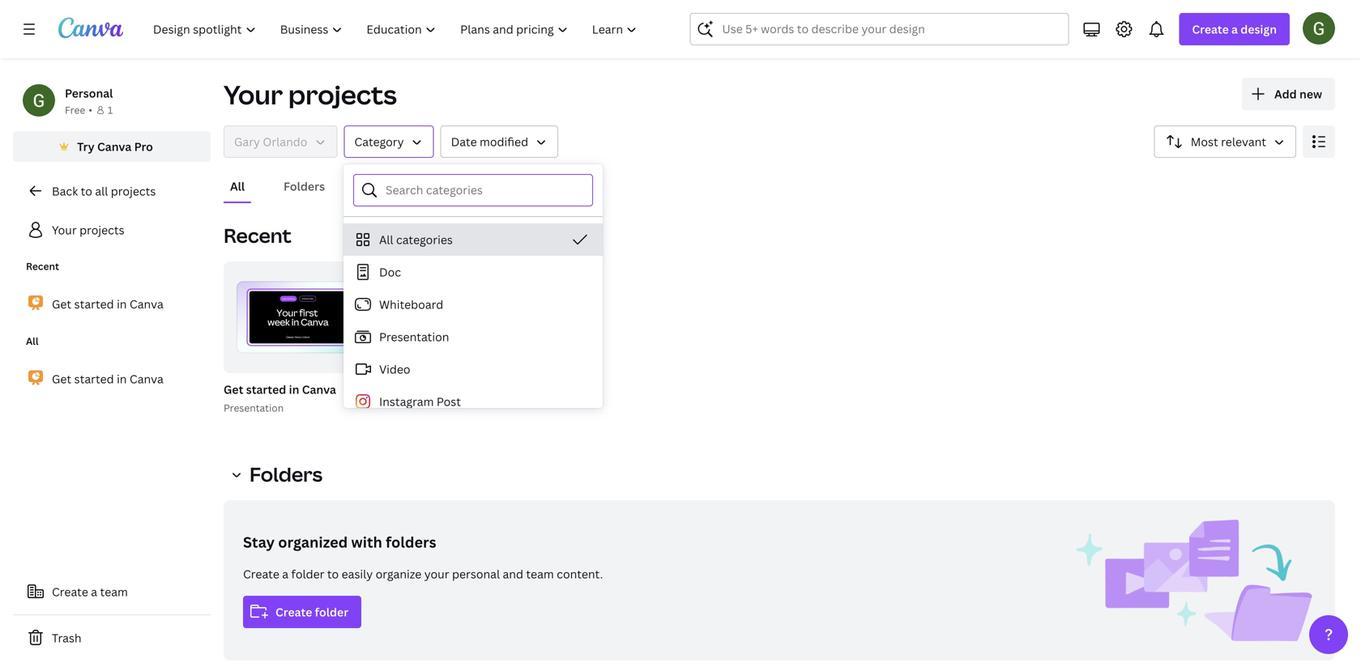 Task type: locate. For each thing, give the bounding box(es) containing it.
try canva pro
[[77, 139, 153, 154]]

0 horizontal spatial a
[[91, 585, 97, 600]]

your projects up orlando
[[224, 77, 397, 112]]

your projects down all
[[52, 222, 125, 238]]

all categories button
[[344, 224, 603, 256]]

0 vertical spatial get started in canva link
[[13, 287, 211, 321]]

projects down all
[[79, 222, 125, 238]]

in inside the get started in canva presentation
[[289, 382, 299, 398]]

0 vertical spatial your projects
[[224, 77, 397, 112]]

recent down the your projects link
[[26, 260, 59, 273]]

0 vertical spatial team
[[526, 567, 554, 582]]

2 vertical spatial a
[[91, 585, 97, 600]]

instagram post
[[379, 394, 461, 410]]

folder
[[291, 567, 325, 582], [315, 605, 349, 620]]

list box
[[344, 224, 603, 668]]

all inside option
[[379, 232, 393, 248]]

1 vertical spatial your projects
[[52, 222, 125, 238]]

folders
[[284, 179, 325, 194], [250, 462, 323, 488]]

1 horizontal spatial your projects
[[224, 77, 397, 112]]

categories
[[396, 232, 453, 248]]

Owner button
[[224, 126, 337, 158]]

a for folder
[[282, 567, 289, 582]]

None search field
[[690, 13, 1069, 45]]

with
[[351, 533, 382, 553]]

easily
[[342, 567, 373, 582]]

get
[[52, 296, 71, 312], [52, 371, 71, 387], [224, 382, 243, 398]]

started for 1st get started in canva link from the bottom of the page
[[74, 371, 114, 387]]

video button
[[344, 353, 603, 386]]

1 vertical spatial your
[[52, 222, 77, 238]]

your
[[224, 77, 283, 112], [52, 222, 77, 238]]

2 get started in canva from the top
[[52, 371, 164, 387]]

0 vertical spatial presentation
[[379, 329, 449, 345]]

0 horizontal spatial presentation
[[224, 402, 284, 415]]

all
[[230, 179, 245, 194], [379, 232, 393, 248], [26, 335, 39, 348]]

in for 2nd get started in canva link from the bottom of the page
[[117, 296, 127, 312]]

1 vertical spatial get started in canva
[[52, 371, 164, 387]]

designs
[[364, 179, 407, 194]]

create left design
[[1192, 21, 1229, 37]]

0 vertical spatial a
[[1232, 21, 1238, 37]]

whiteboard button
[[344, 289, 603, 321]]

images button
[[440, 171, 492, 202]]

team inside button
[[100, 585, 128, 600]]

create for create a team
[[52, 585, 88, 600]]

whiteboard
[[379, 297, 443, 312]]

presentation
[[379, 329, 449, 345], [224, 402, 284, 415]]

1 get started in canva from the top
[[52, 296, 164, 312]]

1 get started in canva link from the top
[[13, 287, 211, 321]]

1 vertical spatial all
[[379, 232, 393, 248]]

presentation down whiteboard
[[379, 329, 449, 345]]

1 horizontal spatial a
[[282, 567, 289, 582]]

Search search field
[[722, 14, 1037, 45]]

all for all button
[[230, 179, 245, 194]]

all for all categories
[[379, 232, 393, 248]]

0 vertical spatial your
[[224, 77, 283, 112]]

create folder
[[276, 605, 349, 620]]

1 horizontal spatial presentation
[[379, 329, 449, 345]]

1 vertical spatial projects
[[111, 184, 156, 199]]

0 vertical spatial to
[[81, 184, 92, 199]]

1 vertical spatial recent
[[26, 260, 59, 273]]

create for create a design
[[1192, 21, 1229, 37]]

1 vertical spatial get started in canva link
[[13, 362, 211, 396]]

1 vertical spatial folder
[[315, 605, 349, 620]]

0 horizontal spatial all
[[26, 335, 39, 348]]

create down organized
[[276, 605, 312, 620]]

folder down easily
[[315, 605, 349, 620]]

to left easily
[[327, 567, 339, 582]]

a up 'trash' link on the bottom left
[[91, 585, 97, 600]]

0 horizontal spatial team
[[100, 585, 128, 600]]

team up 'trash' link on the bottom left
[[100, 585, 128, 600]]

1 horizontal spatial all
[[230, 179, 245, 194]]

1 vertical spatial folders
[[250, 462, 323, 488]]

canva inside the get started in canva presentation
[[302, 382, 336, 398]]

2 horizontal spatial a
[[1232, 21, 1238, 37]]

back to all projects link
[[13, 175, 211, 207]]

organize
[[376, 567, 422, 582]]

get started in canva presentation
[[224, 382, 336, 415]]

instagram
[[379, 394, 434, 410]]

folders down orlando
[[284, 179, 325, 194]]

1 vertical spatial team
[[100, 585, 128, 600]]

1 vertical spatial presentation
[[224, 402, 284, 415]]

pro
[[134, 139, 153, 154]]

get started in canva
[[52, 296, 164, 312], [52, 371, 164, 387]]

create inside dropdown button
[[1192, 21, 1229, 37]]

to left all
[[81, 184, 92, 199]]

create folder button
[[243, 596, 362, 629]]

0 vertical spatial folders
[[284, 179, 325, 194]]

your up gary
[[224, 77, 283, 112]]

in
[[117, 296, 127, 312], [117, 371, 127, 387], [289, 382, 299, 398]]

create
[[1192, 21, 1229, 37], [243, 567, 279, 582], [52, 585, 88, 600], [276, 605, 312, 620]]

a
[[1232, 21, 1238, 37], [282, 567, 289, 582], [91, 585, 97, 600]]

recent
[[224, 222, 292, 249], [26, 260, 59, 273]]

presentation down get started in canva 'button'
[[224, 402, 284, 415]]

stay organized with folders
[[243, 533, 436, 553]]

canva inside button
[[97, 139, 131, 154]]

0 vertical spatial get started in canva
[[52, 296, 164, 312]]

a left design
[[1232, 21, 1238, 37]]

recent down all button
[[224, 222, 292, 249]]

to inside 'link'
[[81, 184, 92, 199]]

a up create folder button
[[282, 567, 289, 582]]

Sort by button
[[1155, 126, 1297, 158]]

0 horizontal spatial to
[[81, 184, 92, 199]]

back to all projects
[[52, 184, 156, 199]]

presentation inside button
[[379, 329, 449, 345]]

0 horizontal spatial recent
[[26, 260, 59, 273]]

0 horizontal spatial your projects
[[52, 222, 125, 238]]

1 vertical spatial a
[[282, 567, 289, 582]]

projects up the 'category'
[[288, 77, 397, 112]]

projects
[[288, 77, 397, 112], [111, 184, 156, 199], [79, 222, 125, 238]]

back
[[52, 184, 78, 199]]

folders up organized
[[250, 462, 323, 488]]

try canva pro button
[[13, 131, 211, 162]]

started
[[74, 296, 114, 312], [74, 371, 114, 387], [246, 382, 286, 398]]

folder inside button
[[315, 605, 349, 620]]

projects right all
[[111, 184, 156, 199]]

create down the stay
[[243, 567, 279, 582]]

started inside the get started in canva presentation
[[246, 382, 286, 398]]

canva
[[97, 139, 131, 154], [130, 296, 164, 312], [130, 371, 164, 387], [302, 382, 336, 398]]

organized
[[278, 533, 348, 553]]

add new
[[1275, 86, 1323, 102]]

1 vertical spatial to
[[327, 567, 339, 582]]

team
[[526, 567, 554, 582], [100, 585, 128, 600]]

to
[[81, 184, 92, 199], [327, 567, 339, 582]]

instagram post option
[[344, 386, 603, 418]]

0 vertical spatial all
[[230, 179, 245, 194]]

team right and at bottom left
[[526, 567, 554, 582]]

2 horizontal spatial all
[[379, 232, 393, 248]]

get started in canva link
[[13, 287, 211, 321], [13, 362, 211, 396]]

list box containing all categories
[[344, 224, 603, 668]]

a inside dropdown button
[[1232, 21, 1238, 37]]

2 vertical spatial projects
[[79, 222, 125, 238]]

a inside button
[[91, 585, 97, 600]]

doc
[[379, 265, 401, 280]]

your projects
[[224, 77, 397, 112], [52, 222, 125, 238]]

all button
[[224, 171, 251, 202]]

folders inside dropdown button
[[250, 462, 323, 488]]

your down back
[[52, 222, 77, 238]]

date
[[451, 134, 477, 150]]

presentation inside the get started in canva presentation
[[224, 402, 284, 415]]

most relevant
[[1191, 134, 1267, 150]]

a for team
[[91, 585, 97, 600]]

1 horizontal spatial recent
[[224, 222, 292, 249]]

create up trash
[[52, 585, 88, 600]]

0 vertical spatial recent
[[224, 222, 292, 249]]

folder down organized
[[291, 567, 325, 582]]



Task type: describe. For each thing, give the bounding box(es) containing it.
projects inside the your projects link
[[79, 222, 125, 238]]

gary orlando image
[[1303, 12, 1336, 44]]

free
[[65, 103, 85, 117]]

your
[[424, 567, 449, 582]]

2 vertical spatial all
[[26, 335, 39, 348]]

•
[[89, 103, 92, 117]]

orlando
[[263, 134, 307, 150]]

2 get started in canva link from the top
[[13, 362, 211, 396]]

Category button
[[344, 126, 434, 158]]

all
[[95, 184, 108, 199]]

video option
[[344, 353, 603, 386]]

1 horizontal spatial your
[[224, 77, 283, 112]]

instagram post button
[[344, 386, 603, 418]]

0 vertical spatial projects
[[288, 77, 397, 112]]

in for 1st get started in canva link from the bottom of the page
[[117, 371, 127, 387]]

create for create folder
[[276, 605, 312, 620]]

started for 2nd get started in canva link from the bottom of the page
[[74, 296, 114, 312]]

projects inside back to all projects 'link'
[[111, 184, 156, 199]]

category
[[354, 134, 404, 150]]

relevant
[[1221, 134, 1267, 150]]

Date modified button
[[441, 126, 558, 158]]

stay
[[243, 533, 275, 553]]

free •
[[65, 103, 92, 117]]

personal
[[65, 85, 113, 101]]

0 vertical spatial folder
[[291, 567, 325, 582]]

trash
[[52, 631, 82, 646]]

1
[[108, 103, 113, 117]]

0 horizontal spatial your
[[52, 222, 77, 238]]

gary
[[234, 134, 260, 150]]

folders button
[[277, 171, 332, 202]]

all categories
[[379, 232, 453, 248]]

doc option
[[344, 256, 603, 289]]

folders inside button
[[284, 179, 325, 194]]

1 horizontal spatial team
[[526, 567, 554, 582]]

a for design
[[1232, 21, 1238, 37]]

gary orlando
[[234, 134, 307, 150]]

all categories option
[[344, 224, 603, 256]]

trash link
[[13, 622, 211, 655]]

get for 1st get started in canva link from the bottom of the page
[[52, 371, 71, 387]]

whiteboard option
[[344, 289, 603, 321]]

get started in canva button
[[224, 380, 336, 400]]

content.
[[557, 567, 603, 582]]

create a design button
[[1179, 13, 1290, 45]]

presentation option
[[344, 321, 603, 353]]

your projects link
[[13, 214, 211, 246]]

presentation button
[[344, 321, 603, 353]]

top level navigation element
[[143, 13, 651, 45]]

create a folder to easily organize your personal and team content.
[[243, 567, 603, 582]]

folders
[[386, 533, 436, 553]]

personal
[[452, 567, 500, 582]]

create a team
[[52, 585, 128, 600]]

images
[[446, 179, 485, 194]]

folders button
[[224, 459, 332, 491]]

and
[[503, 567, 524, 582]]

try
[[77, 139, 95, 154]]

post
[[437, 394, 461, 410]]

modified
[[480, 134, 528, 150]]

most
[[1191, 134, 1219, 150]]

create a team button
[[13, 576, 211, 609]]

new
[[1300, 86, 1323, 102]]

Search categories search field
[[386, 175, 583, 206]]

1 horizontal spatial to
[[327, 567, 339, 582]]

designs button
[[357, 171, 414, 202]]

date modified
[[451, 134, 528, 150]]

design
[[1241, 21, 1277, 37]]

doc button
[[344, 256, 603, 289]]

add
[[1275, 86, 1297, 102]]

get for 2nd get started in canva link from the bottom of the page
[[52, 296, 71, 312]]

get inside the get started in canva presentation
[[224, 382, 243, 398]]

create a design
[[1192, 21, 1277, 37]]

create for create a folder to easily organize your personal and team content.
[[243, 567, 279, 582]]

video
[[379, 362, 411, 377]]

add new button
[[1242, 78, 1336, 110]]



Task type: vqa. For each thing, say whether or not it's contained in the screenshot.
video BUTTON
yes



